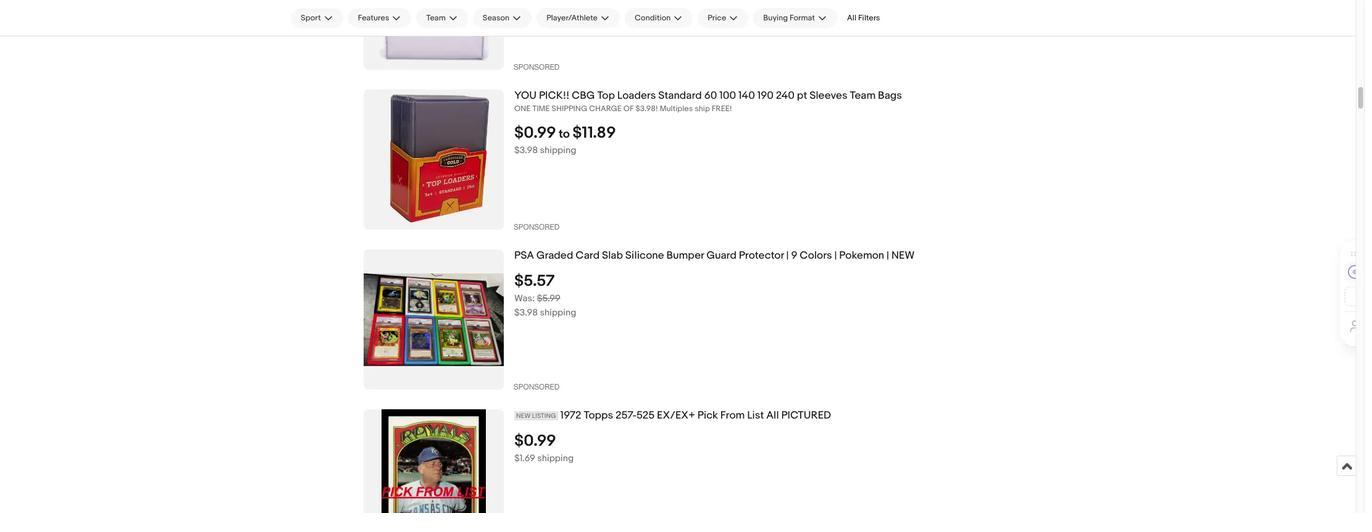 Task type: vqa. For each thing, say whether or not it's contained in the screenshot.
leftmost It
no



Task type: describe. For each thing, give the bounding box(es) containing it.
pictured
[[781, 410, 831, 422]]

from
[[720, 410, 745, 422]]

190
[[757, 90, 774, 102]]

filters
[[858, 13, 880, 23]]

format
[[790, 13, 815, 23]]

100
[[719, 90, 736, 102]]

season button
[[473, 8, 532, 28]]

was:
[[514, 293, 535, 305]]

charge
[[589, 104, 622, 114]]

pt
[[797, 90, 807, 102]]

$11.89
[[572, 124, 616, 143]]

team inside the "you pick!! cbg top loaders standard 60 100 140 190 240 pt sleeves team bags one time shipping charge of $3.98! multiples ship free!"
[[850, 90, 876, 102]]

sport
[[301, 13, 321, 23]]

$0.99 to $11.89 $3.98 shipping
[[514, 124, 616, 156]]

psa graded card slab silicone bumper guard protector | 9 colors | pokemon | new link
[[514, 250, 1128, 263]]

psa graded card slab silicone bumper guard protector | 9 colors | pokemon | new
[[514, 250, 915, 262]]

you pick!! cbg top loaders standard 60 100 140 190 240 pt sleeves team bags one time shipping charge of $3.98! multiples ship free!
[[514, 90, 902, 114]]

condition button
[[625, 8, 693, 28]]

shipping for $11.89
[[540, 145, 576, 156]]

1972 topps 257-525 ex/ex+ pick from list all pictured image
[[382, 410, 486, 513]]

guard
[[706, 250, 737, 262]]

pick!!
[[539, 90, 569, 102]]

257-
[[616, 410, 637, 422]]

$3.98!
[[635, 104, 658, 114]]

$3.98 for $0.99
[[514, 145, 538, 156]]

pokemon
[[839, 250, 884, 262]]

sport button
[[291, 8, 343, 28]]

shipping for $5.99
[[540, 307, 576, 319]]

season
[[483, 13, 509, 23]]

free!
[[712, 104, 732, 114]]

price
[[708, 13, 726, 23]]

3 | from the left
[[887, 250, 889, 262]]

9
[[791, 250, 797, 262]]

team inside dropdown button
[[426, 13, 446, 23]]

sponsored for psa graded card slab silicone bumper guard protector | 9 colors | pokemon | new
[[514, 383, 560, 392]]

features button
[[348, 8, 411, 28]]

all filters
[[847, 13, 880, 23]]

ex/ex+
[[657, 410, 695, 422]]

condition
[[635, 13, 671, 23]]

topps
[[584, 410, 613, 422]]

protector
[[739, 250, 784, 262]]

new listing 1972 topps 257-525 ex/ex+ pick from list all pictured
[[516, 410, 831, 422]]

new
[[891, 250, 915, 262]]

top
[[597, 90, 615, 102]]

1 | from the left
[[786, 250, 789, 262]]

shipping inside the $0.99 $1.69 shipping
[[537, 453, 574, 464]]

sleeves
[[810, 90, 847, 102]]

one
[[514, 104, 531, 114]]

bumper
[[666, 250, 704, 262]]

to
[[559, 127, 570, 142]]

$5.57 was: $5.99 $3.98 shipping
[[514, 272, 576, 319]]

psa graded card slab silicone bumper guard protector | 9 colors | pokemon | new image
[[364, 273, 504, 366]]

buying
[[763, 13, 788, 23]]

all filters button
[[842, 8, 885, 28]]

list
[[747, 410, 764, 422]]

$3.98 for $5.57
[[514, 307, 538, 319]]

cbg
[[572, 90, 595, 102]]

price button
[[698, 8, 749, 28]]

240
[[776, 90, 795, 102]]

silicone
[[625, 250, 664, 262]]

team button
[[416, 8, 468, 28]]



Task type: locate. For each thing, give the bounding box(es) containing it.
2 sponsored from the top
[[514, 223, 560, 232]]

$1.69
[[514, 453, 535, 464]]

0 vertical spatial all
[[847, 13, 856, 23]]

of
[[623, 104, 634, 114]]

$0.99 for $11.89
[[514, 124, 556, 143]]

1 sponsored from the top
[[514, 63, 560, 72]]

| left new
[[887, 250, 889, 262]]

$3.98
[[514, 145, 538, 156], [514, 307, 538, 319]]

card
[[576, 250, 600, 262]]

$0.99 inside "$0.99 to $11.89 $3.98 shipping"
[[514, 124, 556, 143]]

graded
[[536, 250, 573, 262]]

$0.99
[[514, 124, 556, 143], [514, 432, 556, 451]]

$0.99 inside the $0.99 $1.69 shipping
[[514, 432, 556, 451]]

$0.99 up "$1.69"
[[514, 432, 556, 451]]

2 horizontal spatial |
[[887, 250, 889, 262]]

1 horizontal spatial team
[[850, 90, 876, 102]]

colors
[[800, 250, 832, 262]]

0 vertical spatial shipping
[[540, 145, 576, 156]]

all inside button
[[847, 13, 856, 23]]

3 sponsored from the top
[[514, 383, 560, 392]]

all left filters
[[847, 13, 856, 23]]

0 vertical spatial sponsored
[[514, 63, 560, 72]]

shipping inside "$0.99 to $11.89 $3.98 shipping"
[[540, 145, 576, 156]]

1 vertical spatial all
[[766, 410, 779, 422]]

standard
[[658, 90, 702, 102]]

all right list
[[766, 410, 779, 422]]

sponsored
[[514, 63, 560, 72], [514, 223, 560, 232], [514, 383, 560, 392]]

1 vertical spatial $0.99
[[514, 432, 556, 451]]

2 vertical spatial shipping
[[537, 453, 574, 464]]

shipping down to
[[540, 145, 576, 156]]

you pick!! cbg top loaders standard 60 100 140 190 240 pt sleeves team bags link
[[514, 90, 1128, 103]]

2 $3.98 from the top
[[514, 307, 538, 319]]

0 horizontal spatial team
[[426, 13, 446, 23]]

sponsored up psa
[[514, 223, 560, 232]]

ONE TIME SHIPPING CHARGE OF $3.98! Multiples ship FREE! text field
[[514, 104, 1128, 114]]

$5.99
[[537, 293, 560, 305]]

2 $0.99 from the top
[[514, 432, 556, 451]]

psa
[[514, 250, 534, 262]]

0 vertical spatial $0.99
[[514, 124, 556, 143]]

player/athlete
[[546, 13, 598, 23]]

$0.99 $1.69 shipping
[[514, 432, 574, 464]]

you pick!! cbg top loaders standard 60 100 140 190 240 pt sleeves team bags image
[[364, 90, 504, 230]]

loaders
[[617, 90, 656, 102]]

1 vertical spatial shipping
[[540, 307, 576, 319]]

you
[[514, 90, 537, 102]]

$3.98 down was:
[[514, 307, 538, 319]]

|
[[786, 250, 789, 262], [834, 250, 837, 262], [887, 250, 889, 262]]

shipping
[[540, 145, 576, 156], [540, 307, 576, 319], [537, 453, 574, 464]]

shipping
[[552, 104, 587, 114]]

pick
[[698, 410, 718, 422]]

525
[[637, 410, 655, 422]]

shipping right "$1.69"
[[537, 453, 574, 464]]

features
[[358, 13, 389, 23]]

$0.99 down time
[[514, 124, 556, 143]]

shipping inside $5.57 was: $5.99 $3.98 shipping
[[540, 307, 576, 319]]

0 horizontal spatial all
[[766, 410, 779, 422]]

2 | from the left
[[834, 250, 837, 262]]

1 horizontal spatial all
[[847, 13, 856, 23]]

new
[[516, 412, 531, 420]]

0 vertical spatial $3.98
[[514, 145, 538, 156]]

team left "bags"
[[850, 90, 876, 102]]

sponsored for you pick!! cbg top loaders standard 60 100 140 190 240 pt sleeves team bags
[[514, 223, 560, 232]]

ship
[[695, 104, 710, 114]]

1972
[[560, 410, 581, 422]]

1 vertical spatial sponsored
[[514, 223, 560, 232]]

team
[[426, 13, 446, 23], [850, 90, 876, 102]]

$3.98 inside "$0.99 to $11.89 $3.98 shipping"
[[514, 145, 538, 156]]

1 vertical spatial $3.98
[[514, 307, 538, 319]]

140
[[738, 90, 755, 102]]

slab
[[602, 250, 623, 262]]

1 $3.98 from the top
[[514, 145, 538, 156]]

$5.57
[[514, 272, 555, 291]]

| right colors
[[834, 250, 837, 262]]

time
[[532, 104, 550, 114]]

0 vertical spatial team
[[426, 13, 446, 23]]

buying format
[[763, 13, 815, 23]]

platinum protectors 8x10 toploaders premium photo plastic rigid holders sleeves image
[[364, 0, 504, 70]]

bags
[[878, 90, 902, 102]]

1 $0.99 from the top
[[514, 124, 556, 143]]

shipping down $5.99
[[540, 307, 576, 319]]

buying format button
[[753, 8, 837, 28]]

sponsored up you
[[514, 63, 560, 72]]

$3.98 down one
[[514, 145, 538, 156]]

player/athlete button
[[537, 8, 620, 28]]

team right features dropdown button
[[426, 13, 446, 23]]

| left the 9
[[786, 250, 789, 262]]

1 vertical spatial team
[[850, 90, 876, 102]]

$3.98 inside $5.57 was: $5.99 $3.98 shipping
[[514, 307, 538, 319]]

60
[[704, 90, 717, 102]]

sponsored up the listing
[[514, 383, 560, 392]]

multiples
[[660, 104, 693, 114]]

listing
[[532, 412, 556, 420]]

$0.99 for shipping
[[514, 432, 556, 451]]

0 horizontal spatial |
[[786, 250, 789, 262]]

2 vertical spatial sponsored
[[514, 383, 560, 392]]

all
[[847, 13, 856, 23], [766, 410, 779, 422]]

1 horizontal spatial |
[[834, 250, 837, 262]]



